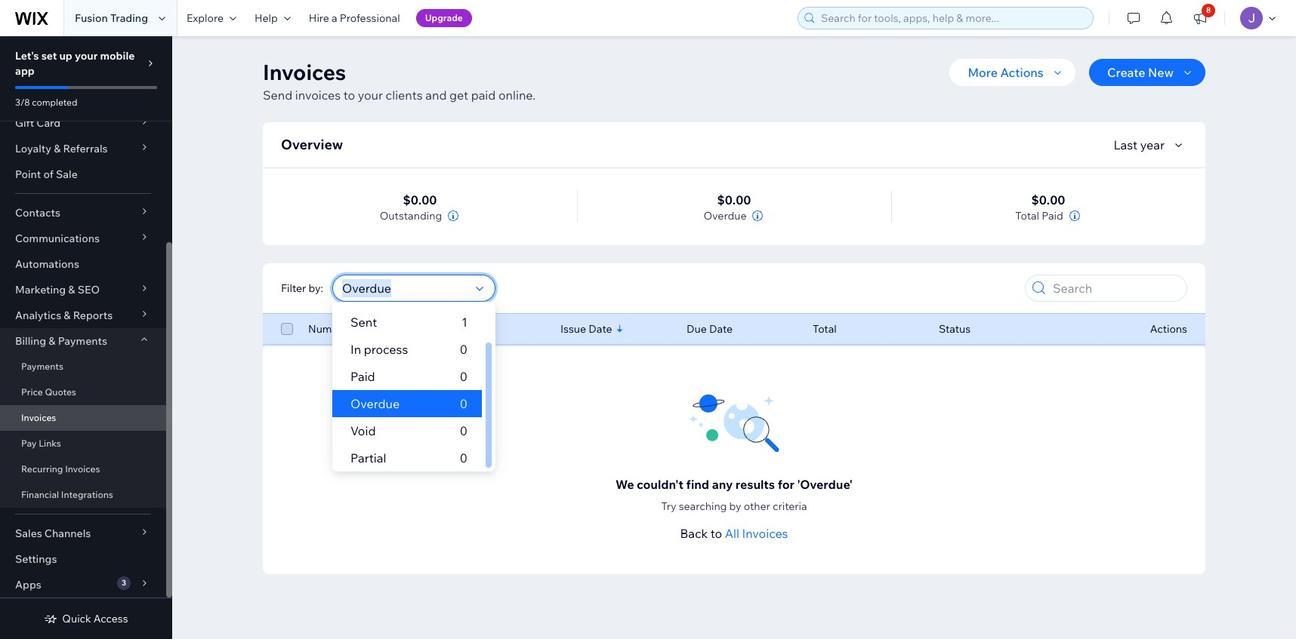 Task type: describe. For each thing, give the bounding box(es) containing it.
hire
[[309, 11, 329, 25]]

gift card
[[15, 116, 61, 130]]

$0.00 for outstanding
[[403, 193, 437, 208]]

analytics & reports button
[[0, 303, 166, 329]]

recurring invoices
[[21, 464, 100, 475]]

loyalty & referrals
[[15, 142, 108, 156]]

price
[[21, 387, 43, 398]]

& for loyalty
[[54, 142, 61, 156]]

explore
[[187, 11, 224, 25]]

0 for paid
[[460, 369, 468, 385]]

0 for partial
[[460, 451, 468, 466]]

your inside invoices send invoices to your clients and get paid online.
[[358, 88, 383, 103]]

& for marketing
[[68, 283, 75, 297]]

sent
[[350, 315, 377, 330]]

financial
[[21, 490, 59, 501]]

referrals
[[63, 142, 108, 156]]

8
[[1207, 5, 1211, 15]]

we
[[616, 477, 634, 493]]

and
[[426, 88, 447, 103]]

all
[[725, 527, 740, 542]]

partial
[[350, 451, 386, 466]]

Search field
[[1049, 276, 1182, 301]]

create new button
[[1089, 59, 1206, 86]]

marketing & seo button
[[0, 277, 166, 303]]

marketing & seo
[[15, 283, 100, 297]]

mobile
[[100, 49, 135, 63]]

settings
[[15, 553, 57, 567]]

searching
[[679, 500, 727, 514]]

more actions button
[[950, 59, 1076, 86]]

back to all invoices
[[680, 527, 788, 542]]

outstanding
[[380, 209, 442, 223]]

apps
[[15, 579, 41, 592]]

links
[[39, 438, 61, 450]]

hire a professional link
[[300, 0, 409, 36]]

total for total paid
[[1016, 209, 1040, 223]]

1 vertical spatial payments
[[21, 361, 63, 372]]

more actions
[[968, 65, 1044, 80]]

quick access button
[[44, 613, 128, 626]]

total for total
[[813, 323, 837, 336]]

invoices link
[[0, 406, 166, 431]]

to inside invoices send invoices to your clients and get paid online.
[[344, 88, 355, 103]]

invoices inside invoices send invoices to your clients and get paid online.
[[263, 59, 346, 85]]

actions inside button
[[1001, 65, 1044, 80]]

try
[[661, 500, 677, 514]]

filter
[[281, 282, 306, 295]]

automations link
[[0, 252, 166, 277]]

sales channels button
[[0, 521, 166, 547]]

point of sale
[[15, 168, 78, 181]]

invoices
[[295, 88, 341, 103]]

sales
[[15, 527, 42, 541]]

point of sale link
[[0, 162, 166, 187]]

other
[[744, 500, 770, 514]]

your inside let's set up your mobile app
[[75, 49, 98, 63]]

set
[[41, 49, 57, 63]]

channels
[[44, 527, 91, 541]]

billing & payments button
[[0, 329, 166, 354]]

last year
[[1114, 138, 1165, 153]]

due
[[687, 323, 707, 336]]

pay links
[[21, 438, 61, 450]]

quick access
[[62, 613, 128, 626]]

back
[[680, 527, 708, 542]]

customer
[[434, 323, 483, 336]]

overview
[[281, 136, 343, 153]]

last
[[1114, 138, 1138, 153]]

create
[[1108, 65, 1146, 80]]

invoices down pay links link at bottom
[[65, 464, 100, 475]]

price quotes link
[[0, 380, 166, 406]]

of
[[43, 168, 54, 181]]

& for billing
[[49, 335, 56, 348]]

any
[[712, 477, 733, 493]]

pay
[[21, 438, 37, 450]]

upgrade
[[425, 12, 463, 23]]

clients
[[386, 88, 423, 103]]

$0.00 for overdue
[[717, 193, 751, 208]]

0 vertical spatial paid
[[1042, 209, 1064, 223]]

all invoices button
[[725, 525, 788, 543]]

let's set up your mobile app
[[15, 49, 135, 78]]

draft
[[350, 288, 379, 303]]

$0.00 for total paid
[[1032, 193, 1066, 208]]

financial integrations
[[21, 490, 113, 501]]

3/8 completed
[[15, 97, 77, 108]]

loyalty & referrals button
[[0, 136, 166, 162]]

settings link
[[0, 547, 166, 573]]

card
[[36, 116, 61, 130]]

fusion trading
[[75, 11, 148, 25]]

upgrade button
[[416, 9, 472, 27]]

we couldn't find any results for 'overdue' try searching by other criteria
[[616, 477, 853, 514]]

8 button
[[1184, 0, 1217, 36]]

communications button
[[0, 226, 166, 252]]

year
[[1141, 138, 1165, 153]]

0 for void
[[460, 424, 468, 439]]



Task type: locate. For each thing, give the bounding box(es) containing it.
new
[[1148, 65, 1174, 80]]

to
[[344, 88, 355, 103], [711, 527, 722, 542]]

actions down search field
[[1150, 323, 1188, 336]]

0 vertical spatial overdue
[[704, 209, 747, 223]]

& inside dropdown button
[[68, 283, 75, 297]]

date right issue
[[589, 323, 612, 336]]

0 horizontal spatial paid
[[350, 369, 375, 385]]

1 horizontal spatial actions
[[1150, 323, 1188, 336]]

1 vertical spatial overdue
[[350, 397, 400, 412]]

payments up price quotes
[[21, 361, 63, 372]]

results
[[736, 477, 775, 493]]

& left seo
[[68, 283, 75, 297]]

0 vertical spatial your
[[75, 49, 98, 63]]

4 0 from the top
[[460, 397, 468, 412]]

0 horizontal spatial your
[[75, 49, 98, 63]]

contacts button
[[0, 200, 166, 226]]

3
[[122, 579, 126, 589]]

analytics
[[15, 309, 61, 323]]

couldn't
[[637, 477, 684, 493]]

void
[[350, 424, 376, 439]]

0 vertical spatial total
[[1016, 209, 1040, 223]]

1 horizontal spatial overdue
[[704, 209, 747, 223]]

1 vertical spatial your
[[358, 88, 383, 103]]

integrations
[[61, 490, 113, 501]]

2 horizontal spatial $0.00
[[1032, 193, 1066, 208]]

& right loyalty
[[54, 142, 61, 156]]

1 horizontal spatial to
[[711, 527, 722, 542]]

1 $0.00 from the left
[[403, 193, 437, 208]]

1 horizontal spatial date
[[709, 323, 733, 336]]

online.
[[499, 88, 536, 103]]

& inside dropdown button
[[64, 309, 71, 323]]

sale
[[56, 168, 78, 181]]

5 0 from the top
[[460, 424, 468, 439]]

option containing overdue
[[332, 391, 482, 418]]

& right billing
[[49, 335, 56, 348]]

0 for overdue
[[460, 397, 468, 412]]

0 for in process
[[460, 342, 468, 357]]

0 horizontal spatial date
[[589, 323, 612, 336]]

0 horizontal spatial to
[[344, 88, 355, 103]]

0 horizontal spatial overdue
[[350, 397, 400, 412]]

Search for tools, apps, help & more... field
[[817, 8, 1089, 29]]

overdue
[[704, 209, 747, 223], [350, 397, 400, 412]]

trading
[[110, 11, 148, 25]]

3 $0.00 from the left
[[1032, 193, 1066, 208]]

2 date from the left
[[709, 323, 733, 336]]

0 vertical spatial to
[[344, 88, 355, 103]]

list box containing draft
[[332, 282, 496, 472]]

for
[[778, 477, 795, 493]]

invoices up invoices
[[263, 59, 346, 85]]

None field
[[338, 276, 471, 301]]

1 vertical spatial to
[[711, 527, 722, 542]]

payments link
[[0, 354, 166, 380]]

invoices
[[263, 59, 346, 85], [21, 413, 56, 424], [65, 464, 100, 475], [742, 527, 788, 542]]

overdue inside option
[[350, 397, 400, 412]]

payments up payments link
[[58, 335, 107, 348]]

invoices up "pay links"
[[21, 413, 56, 424]]

status
[[939, 323, 971, 336]]

1 vertical spatial paid
[[350, 369, 375, 385]]

1 vertical spatial actions
[[1150, 323, 1188, 336]]

fusion
[[75, 11, 108, 25]]

by
[[730, 500, 742, 514]]

6 0 from the top
[[460, 451, 468, 466]]

date right due
[[709, 323, 733, 336]]

billing
[[15, 335, 46, 348]]

0 vertical spatial payments
[[58, 335, 107, 348]]

to right invoices
[[344, 88, 355, 103]]

marketing
[[15, 283, 66, 297]]

3/8
[[15, 97, 30, 108]]

'overdue'
[[797, 477, 853, 493]]

paid
[[471, 88, 496, 103]]

recurring
[[21, 464, 63, 475]]

by:
[[309, 282, 323, 295]]

to left all at the right
[[711, 527, 722, 542]]

get
[[450, 88, 468, 103]]

sidebar element
[[0, 0, 172, 640]]

1 0 from the top
[[460, 288, 468, 303]]

help button
[[246, 0, 300, 36]]

reports
[[73, 309, 113, 323]]

find
[[686, 477, 710, 493]]

1 horizontal spatial $0.00
[[717, 193, 751, 208]]

filter by:
[[281, 282, 323, 295]]

1 horizontal spatial total
[[1016, 209, 1040, 223]]

issue
[[561, 323, 586, 336]]

1 date from the left
[[589, 323, 612, 336]]

your right up
[[75, 49, 98, 63]]

date for due date
[[709, 323, 733, 336]]

1 horizontal spatial paid
[[1042, 209, 1064, 223]]

recurring invoices link
[[0, 457, 166, 483]]

actions right more
[[1001, 65, 1044, 80]]

option
[[332, 391, 482, 418]]

payments
[[58, 335, 107, 348], [21, 361, 63, 372]]

your
[[75, 49, 98, 63], [358, 88, 383, 103]]

2 0 from the top
[[460, 342, 468, 357]]

access
[[94, 613, 128, 626]]

invoices down "other"
[[742, 527, 788, 542]]

quick
[[62, 613, 91, 626]]

communications
[[15, 232, 100, 246]]

0 for draft
[[460, 288, 468, 303]]

1 vertical spatial total
[[813, 323, 837, 336]]

3 0 from the top
[[460, 369, 468, 385]]

1 horizontal spatial your
[[358, 88, 383, 103]]

billing & payments
[[15, 335, 107, 348]]

professional
[[340, 11, 400, 25]]

issue date
[[561, 323, 612, 336]]

sales channels
[[15, 527, 91, 541]]

0 horizontal spatial $0.00
[[403, 193, 437, 208]]

0 vertical spatial actions
[[1001, 65, 1044, 80]]

0 horizontal spatial actions
[[1001, 65, 1044, 80]]

quotes
[[45, 387, 76, 398]]

help
[[255, 11, 278, 25]]

up
[[59, 49, 72, 63]]

& for analytics
[[64, 309, 71, 323]]

list box
[[332, 282, 496, 472]]

date
[[589, 323, 612, 336], [709, 323, 733, 336]]

in
[[350, 342, 361, 357]]

actions
[[1001, 65, 1044, 80], [1150, 323, 1188, 336]]

payments inside popup button
[[58, 335, 107, 348]]

app
[[15, 64, 35, 78]]

pay links link
[[0, 431, 166, 457]]

criteria
[[773, 500, 807, 514]]

None checkbox
[[281, 320, 293, 338]]

send
[[263, 88, 293, 103]]

date for issue date
[[589, 323, 612, 336]]

0 horizontal spatial total
[[813, 323, 837, 336]]

in process
[[350, 342, 408, 357]]

a
[[332, 11, 337, 25]]

1
[[462, 315, 468, 330]]

automations
[[15, 258, 79, 271]]

& left reports
[[64, 309, 71, 323]]

price quotes
[[21, 387, 76, 398]]

loyalty
[[15, 142, 51, 156]]

0 inside option
[[460, 397, 468, 412]]

2 $0.00 from the left
[[717, 193, 751, 208]]

0
[[460, 288, 468, 303], [460, 342, 468, 357], [460, 369, 468, 385], [460, 397, 468, 412], [460, 424, 468, 439], [460, 451, 468, 466]]

your left clients
[[358, 88, 383, 103]]

create new
[[1108, 65, 1174, 80]]

analytics & reports
[[15, 309, 113, 323]]

contacts
[[15, 206, 60, 220]]

last year button
[[1114, 136, 1188, 154]]



Task type: vqa. For each thing, say whether or not it's contained in the screenshot.


